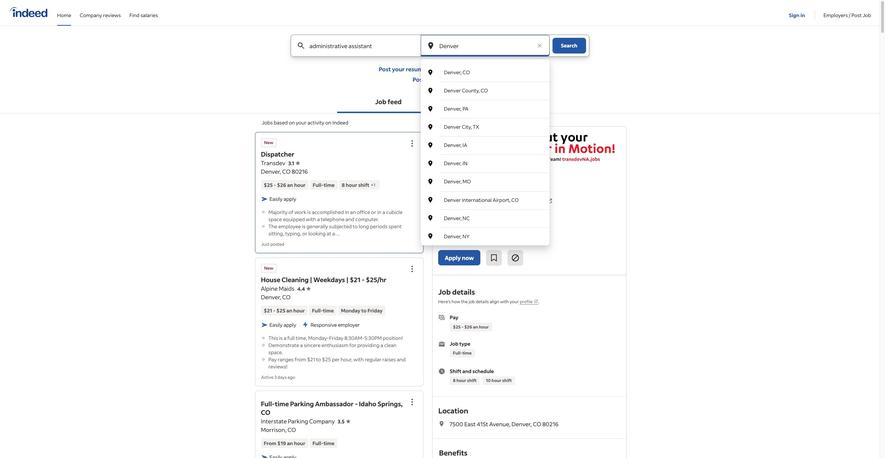 Task type: vqa. For each thing, say whether or not it's contained in the screenshot.
Save This Job 'image'
yes



Task type: describe. For each thing, give the bounding box(es) containing it.
3.5 out of five stars rating image
[[338, 419, 350, 425]]

clear location input image
[[536, 42, 543, 49]]

save this job image
[[490, 254, 498, 263]]

Edit location text field
[[438, 35, 532, 56]]

transdev (opens in a new tab) image
[[464, 198, 470, 204]]

job preferences (opens in a new window) image
[[534, 300, 538, 304]]

job actions for house cleaning | weekdays | $21 - $25/hr is collapsed image
[[408, 265, 417, 274]]

search suggestions list box
[[421, 64, 550, 246]]

3.1 out of 5 stars. link to 2,231 reviews company ratings (opens in a new tab) image
[[547, 198, 553, 204]]

job actions for dispatcher is collapsed image
[[408, 139, 417, 148]]



Task type: locate. For each thing, give the bounding box(es) containing it.
main content
[[0, 35, 880, 459]]

3.1 out of 5 stars image
[[476, 197, 508, 206]]

not interested image
[[511, 254, 520, 263]]

tab list
[[0, 92, 880, 114]]

None search field
[[285, 35, 595, 246]]

job actions for full-time parking ambassador - idaho springs, co is collapsed image
[[408, 398, 417, 407]]

transdev logo image
[[433, 127, 626, 166], [438, 160, 460, 181]]

3.1 out of five stars rating image
[[288, 160, 300, 167]]

search: Job title, keywords, or company text field
[[308, 35, 408, 56]]

4.4 out of five stars rating image
[[297, 286, 311, 293]]



